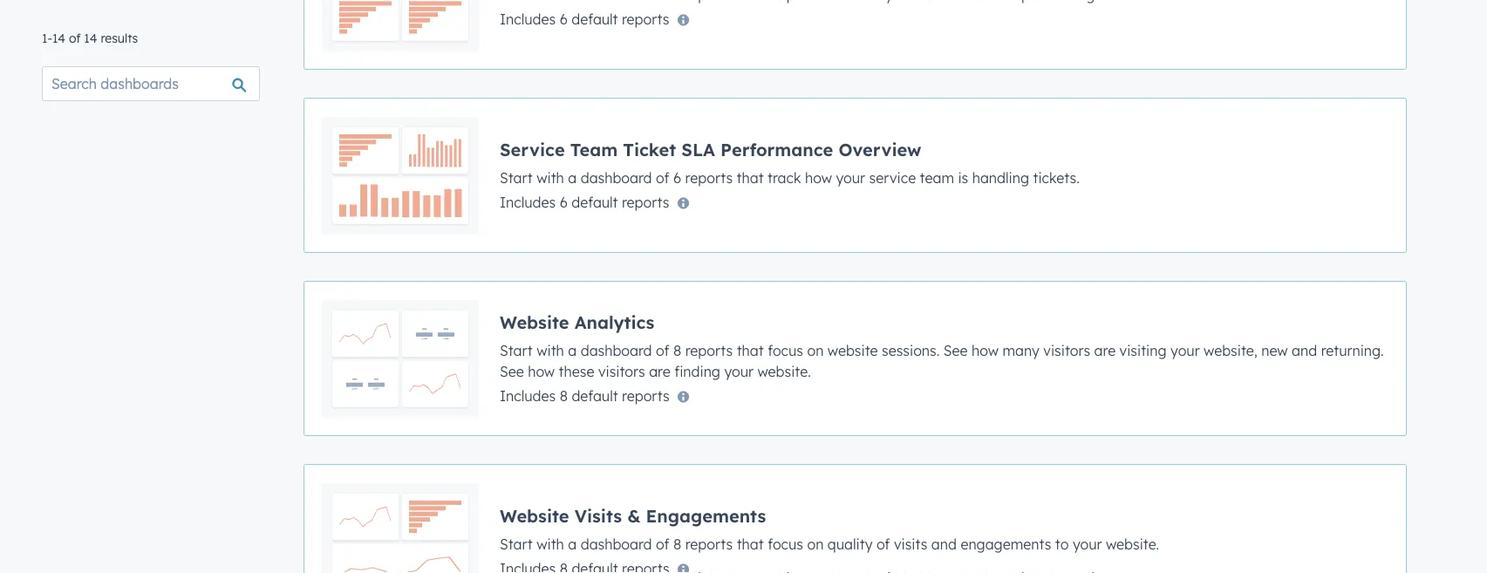 Task type: describe. For each thing, give the bounding box(es) containing it.
of inside 'service team ticket sla performance overview start with a dashboard of 6 reports that track how your service team is handling tickets.'
[[656, 169, 670, 186]]

website analytics image
[[322, 299, 479, 418]]

none checkbox website analytics
[[304, 281, 1407, 436]]

how for overview
[[805, 169, 832, 186]]

service
[[869, 169, 916, 186]]

a inside website analytics start with a dashboard of 8 reports that focus on website sessions. see how many visitors are visiting your website, new and returning. see how these visitors are finding your website.
[[568, 342, 577, 359]]

sessions.
[[882, 342, 940, 359]]

visits
[[894, 535, 928, 553]]

engagements
[[646, 505, 766, 526]]

includes for website analytics
[[500, 387, 556, 404]]

none checkbox service team ticket sla performance overview
[[304, 98, 1407, 253]]

many
[[1003, 342, 1040, 359]]

reports inside website visits & engagements start with a dashboard of 8 reports that focus on quality of visits and engagements to your website.
[[685, 535, 733, 553]]

that inside website analytics start with a dashboard of 8 reports that focus on website sessions. see how many visitors are visiting your website, new and returning. see how these visitors are finding your website.
[[737, 342, 764, 359]]

website,
[[1204, 342, 1258, 359]]

6 inside checkbox
[[560, 10, 568, 27]]

2 14 from the left
[[84, 31, 97, 46]]

&
[[627, 505, 641, 526]]

service team ticket sla performance overview image
[[322, 116, 479, 235]]

dashboard inside website visits & engagements start with a dashboard of 8 reports that focus on quality of visits and engagements to your website.
[[581, 535, 652, 553]]

0 vertical spatial are
[[1095, 342, 1116, 359]]

1 vertical spatial 8
[[560, 387, 568, 404]]

website visits & engagements image
[[322, 482, 479, 573]]

engagements
[[961, 535, 1052, 553]]

website. inside website visits & engagements start with a dashboard of 8 reports that focus on quality of visits and engagements to your website.
[[1106, 535, 1160, 553]]

1 vertical spatial are
[[649, 362, 671, 380]]

tickets.
[[1033, 169, 1080, 186]]

website analytics start with a dashboard of 8 reports that focus on website sessions. see how many visitors are visiting your website, new and returning. see how these visitors are finding your website.
[[500, 311, 1384, 380]]

team
[[570, 138, 618, 160]]

of inside website analytics start with a dashboard of 8 reports that focus on website sessions. see how many visitors are visiting your website, new and returning. see how these visitors are finding your website.
[[656, 342, 670, 359]]

includes 6 default reports inside checkbox
[[500, 10, 670, 27]]

analytics
[[575, 311, 655, 333]]

a inside website visits & engagements start with a dashboard of 8 reports that focus on quality of visits and engagements to your website.
[[568, 535, 577, 553]]

includes 8 default reports
[[500, 387, 670, 404]]

1 horizontal spatial visitors
[[1044, 342, 1091, 359]]

website for website analytics
[[500, 311, 569, 333]]

to
[[1055, 535, 1069, 553]]

6 inside 'service team ticket sla performance overview start with a dashboard of 6 reports that track how your service team is handling tickets.'
[[673, 169, 681, 186]]

ticket
[[623, 138, 676, 160]]

2 vertical spatial 6
[[560, 193, 568, 211]]

includes 6 default reports inside service team ticket sla performance overview checkbox
[[500, 193, 670, 211]]

with inside website visits & engagements start with a dashboard of 8 reports that focus on quality of visits and engagements to your website.
[[537, 535, 564, 553]]

your inside website visits & engagements start with a dashboard of 8 reports that focus on quality of visits and engagements to your website.
[[1073, 535, 1102, 553]]

default inside includes 6 default reports checkbox
[[572, 10, 618, 27]]

that inside 'service team ticket sla performance overview start with a dashboard of 6 reports that track how your service team is handling tickets.'
[[737, 169, 764, 186]]

with inside 'service team ticket sla performance overview start with a dashboard of 6 reports that track how your service team is handling tickets.'
[[537, 169, 564, 186]]

8 inside website visits & engagements start with a dashboard of 8 reports that focus on quality of visits and engagements to your website.
[[673, 535, 682, 553]]

sla
[[682, 138, 715, 160]]

handling
[[972, 169, 1029, 186]]

quality
[[828, 535, 873, 553]]



Task type: locate. For each thing, give the bounding box(es) containing it.
2 vertical spatial includes
[[500, 387, 556, 404]]

service
[[500, 138, 565, 160]]

start inside 'service team ticket sla performance overview start with a dashboard of 6 reports that track how your service team is handling tickets.'
[[500, 169, 533, 186]]

and
[[1292, 342, 1317, 359], [932, 535, 957, 553]]

reports inside 'service team ticket sla performance overview start with a dashboard of 6 reports that track how your service team is handling tickets.'
[[685, 169, 733, 186]]

visiting
[[1120, 342, 1167, 359]]

service team ticket sla performance overview start with a dashboard of 6 reports that track how your service team is handling tickets.
[[500, 138, 1080, 186]]

0 vertical spatial website
[[500, 311, 569, 333]]

a
[[568, 169, 577, 186], [568, 342, 577, 359], [568, 535, 577, 553]]

dashboard down the &
[[581, 535, 652, 553]]

service team performance image
[[322, 0, 479, 51]]

3 with from the top
[[537, 535, 564, 553]]

1 horizontal spatial how
[[805, 169, 832, 186]]

0 vertical spatial dashboard
[[581, 169, 652, 186]]

visitors
[[1044, 342, 1091, 359], [598, 362, 645, 380]]

0 vertical spatial that
[[737, 169, 764, 186]]

2 vertical spatial that
[[737, 535, 764, 553]]

0 vertical spatial a
[[568, 169, 577, 186]]

focus
[[768, 342, 803, 359], [768, 535, 803, 553]]

on
[[807, 342, 824, 359], [807, 535, 824, 553]]

visitors right many
[[1044, 342, 1091, 359]]

8 down these
[[560, 387, 568, 404]]

0 horizontal spatial visitors
[[598, 362, 645, 380]]

2 default from the top
[[572, 193, 618, 211]]

1 horizontal spatial are
[[1095, 342, 1116, 359]]

1 start from the top
[[500, 169, 533, 186]]

2 focus from the top
[[768, 535, 803, 553]]

0 horizontal spatial how
[[528, 362, 555, 380]]

a down visits
[[568, 535, 577, 553]]

a up these
[[568, 342, 577, 359]]

1-14 of 14 results
[[42, 31, 138, 46]]

and right visits
[[932, 535, 957, 553]]

2 none checkbox from the top
[[304, 281, 1407, 436]]

website
[[828, 342, 878, 359]]

dashboard down team
[[581, 169, 652, 186]]

website inside website analytics start with a dashboard of 8 reports that focus on website sessions. see how many visitors are visiting your website, new and returning. see how these visitors are finding your website.
[[500, 311, 569, 333]]

0 vertical spatial default
[[572, 10, 618, 27]]

0 vertical spatial 6
[[560, 10, 568, 27]]

2 website from the top
[[500, 505, 569, 526]]

0 vertical spatial with
[[537, 169, 564, 186]]

1 vertical spatial 6
[[673, 169, 681, 186]]

1 includes from the top
[[500, 10, 556, 27]]

on left website
[[807, 342, 824, 359]]

see
[[944, 342, 968, 359], [500, 362, 524, 380]]

on inside website visits & engagements start with a dashboard of 8 reports that focus on quality of visits and engagements to your website.
[[807, 535, 824, 553]]

0 horizontal spatial and
[[932, 535, 957, 553]]

focus left "quality"
[[768, 535, 803, 553]]

Includes 6 default reports checkbox
[[304, 0, 1407, 70]]

0 vertical spatial how
[[805, 169, 832, 186]]

includes inside website analytics checkbox
[[500, 387, 556, 404]]

1 vertical spatial none checkbox
[[304, 281, 1407, 436]]

0 vertical spatial focus
[[768, 342, 803, 359]]

website. right finding
[[758, 362, 811, 380]]

2 vertical spatial none checkbox
[[304, 464, 1407, 573]]

0 vertical spatial none checkbox
[[304, 98, 1407, 253]]

1 vertical spatial website
[[500, 505, 569, 526]]

on left "quality"
[[807, 535, 824, 553]]

1 focus from the top
[[768, 342, 803, 359]]

a inside 'service team ticket sla performance overview start with a dashboard of 6 reports that track how your service team is handling tickets.'
[[568, 169, 577, 186]]

reports inside website analytics start with a dashboard of 8 reports that focus on website sessions. see how many visitors are visiting your website, new and returning. see how these visitors are finding your website.
[[685, 342, 733, 359]]

start
[[500, 169, 533, 186], [500, 342, 533, 359], [500, 535, 533, 553]]

1 vertical spatial visitors
[[598, 362, 645, 380]]

2 that from the top
[[737, 342, 764, 359]]

1 14 from the left
[[52, 31, 65, 46]]

0 vertical spatial see
[[944, 342, 968, 359]]

1-
[[42, 31, 52, 46]]

your right finding
[[724, 362, 754, 380]]

6
[[560, 10, 568, 27], [673, 169, 681, 186], [560, 193, 568, 211]]

0 horizontal spatial are
[[649, 362, 671, 380]]

0 vertical spatial includes
[[500, 10, 556, 27]]

1 a from the top
[[568, 169, 577, 186]]

new
[[1262, 342, 1288, 359]]

your down the overview at the top of page
[[836, 169, 865, 186]]

dashboard
[[581, 169, 652, 186], [581, 342, 652, 359], [581, 535, 652, 553]]

8
[[673, 342, 682, 359], [560, 387, 568, 404], [673, 535, 682, 553]]

finding
[[674, 362, 721, 380]]

performance
[[721, 138, 833, 160]]

1 vertical spatial includes
[[500, 193, 556, 211]]

0 vertical spatial 8
[[673, 342, 682, 359]]

8 down engagements
[[673, 535, 682, 553]]

0 vertical spatial visitors
[[1044, 342, 1091, 359]]

visitors up the includes 8 default reports
[[598, 362, 645, 380]]

None checkbox
[[304, 98, 1407, 253], [304, 281, 1407, 436], [304, 464, 1407, 573]]

focus inside website visits & engagements start with a dashboard of 8 reports that focus on quality of visits and engagements to your website.
[[768, 535, 803, 553]]

start inside website visits & engagements start with a dashboard of 8 reports that focus on quality of visits and engagements to your website.
[[500, 535, 533, 553]]

with inside website analytics start with a dashboard of 8 reports that focus on website sessions. see how many visitors are visiting your website, new and returning. see how these visitors are finding your website.
[[537, 342, 564, 359]]

includes 6 default reports
[[500, 10, 670, 27], [500, 193, 670, 211]]

1 horizontal spatial website.
[[1106, 535, 1160, 553]]

14
[[52, 31, 65, 46], [84, 31, 97, 46]]

2 includes 6 default reports from the top
[[500, 193, 670, 211]]

dashboard inside website analytics start with a dashboard of 8 reports that focus on website sessions. see how many visitors are visiting your website, new and returning. see how these visitors are finding your website.
[[581, 342, 652, 359]]

on inside website analytics start with a dashboard of 8 reports that focus on website sessions. see how many visitors are visiting your website, new and returning. see how these visitors are finding your website.
[[807, 342, 824, 359]]

how
[[805, 169, 832, 186], [972, 342, 999, 359], [528, 362, 555, 380]]

a down team
[[568, 169, 577, 186]]

2 dashboard from the top
[[581, 342, 652, 359]]

your
[[836, 169, 865, 186], [1171, 342, 1200, 359], [724, 362, 754, 380], [1073, 535, 1102, 553]]

1 vertical spatial dashboard
[[581, 342, 652, 359]]

1 vertical spatial a
[[568, 342, 577, 359]]

Search search field
[[42, 66, 260, 101]]

2 includes from the top
[[500, 193, 556, 211]]

2 with from the top
[[537, 342, 564, 359]]

1 vertical spatial see
[[500, 362, 524, 380]]

default
[[572, 10, 618, 27], [572, 193, 618, 211], [572, 387, 618, 404]]

see left these
[[500, 362, 524, 380]]

8 inside website analytics start with a dashboard of 8 reports that focus on website sessions. see how many visitors are visiting your website, new and returning. see how these visitors are finding your website.
[[673, 342, 682, 359]]

track
[[768, 169, 801, 186]]

1 none checkbox from the top
[[304, 98, 1407, 253]]

3 a from the top
[[568, 535, 577, 553]]

and inside website visits & engagements start with a dashboard of 8 reports that focus on quality of visits and engagements to your website.
[[932, 535, 957, 553]]

that inside website visits & engagements start with a dashboard of 8 reports that focus on quality of visits and engagements to your website.
[[737, 535, 764, 553]]

1 on from the top
[[807, 342, 824, 359]]

2 horizontal spatial how
[[972, 342, 999, 359]]

includes
[[500, 10, 556, 27], [500, 193, 556, 211], [500, 387, 556, 404]]

8 up finding
[[673, 342, 682, 359]]

website. right to
[[1106, 535, 1160, 553]]

1 website from the top
[[500, 311, 569, 333]]

1 includes 6 default reports from the top
[[500, 10, 670, 27]]

2 vertical spatial how
[[528, 362, 555, 380]]

website visits & engagements start with a dashboard of 8 reports that focus on quality of visits and engagements to your website.
[[500, 505, 1160, 553]]

2 vertical spatial default
[[572, 387, 618, 404]]

reports
[[622, 10, 670, 27], [685, 169, 733, 186], [622, 193, 670, 211], [685, 342, 733, 359], [622, 387, 670, 404], [685, 535, 733, 553]]

1 vertical spatial website.
[[1106, 535, 1160, 553]]

1 that from the top
[[737, 169, 764, 186]]

how for dashboard
[[972, 342, 999, 359]]

your right to
[[1073, 535, 1102, 553]]

website
[[500, 311, 569, 333], [500, 505, 569, 526]]

1 default from the top
[[572, 10, 618, 27]]

are left the visiting
[[1095, 342, 1116, 359]]

1 vertical spatial with
[[537, 342, 564, 359]]

that
[[737, 169, 764, 186], [737, 342, 764, 359], [737, 535, 764, 553]]

how left many
[[972, 342, 999, 359]]

website inside website visits & engagements start with a dashboard of 8 reports that focus on quality of visits and engagements to your website.
[[500, 505, 569, 526]]

dashboard inside 'service team ticket sla performance overview start with a dashboard of 6 reports that track how your service team is handling tickets.'
[[581, 169, 652, 186]]

0 horizontal spatial see
[[500, 362, 524, 380]]

1 vertical spatial default
[[572, 193, 618, 211]]

is
[[958, 169, 969, 186]]

3 start from the top
[[500, 535, 533, 553]]

3 that from the top
[[737, 535, 764, 553]]

how inside 'service team ticket sla performance overview start with a dashboard of 6 reports that track how your service team is handling tickets.'
[[805, 169, 832, 186]]

2 on from the top
[[807, 535, 824, 553]]

1 vertical spatial start
[[500, 342, 533, 359]]

1 vertical spatial how
[[972, 342, 999, 359]]

how right the track
[[805, 169, 832, 186]]

includes inside service team ticket sla performance overview checkbox
[[500, 193, 556, 211]]

2 vertical spatial dashboard
[[581, 535, 652, 553]]

3 default from the top
[[572, 387, 618, 404]]

are left finding
[[649, 362, 671, 380]]

0 vertical spatial includes 6 default reports
[[500, 10, 670, 27]]

0 vertical spatial start
[[500, 169, 533, 186]]

default inside website analytics checkbox
[[572, 387, 618, 404]]

default for team
[[572, 193, 618, 211]]

2 vertical spatial 8
[[673, 535, 682, 553]]

includes for service team ticket sla performance overview
[[500, 193, 556, 211]]

2 vertical spatial start
[[500, 535, 533, 553]]

3 includes from the top
[[500, 387, 556, 404]]

and right new
[[1292, 342, 1317, 359]]

of
[[69, 31, 81, 46], [656, 169, 670, 186], [656, 342, 670, 359], [656, 535, 670, 553], [877, 535, 890, 553]]

1 vertical spatial includes 6 default reports
[[500, 193, 670, 211]]

1 horizontal spatial 14
[[84, 31, 97, 46]]

2 vertical spatial a
[[568, 535, 577, 553]]

includes inside checkbox
[[500, 10, 556, 27]]

1 horizontal spatial and
[[1292, 342, 1317, 359]]

0 horizontal spatial website.
[[758, 362, 811, 380]]

website.
[[758, 362, 811, 380], [1106, 535, 1160, 553]]

reports inside includes 6 default reports checkbox
[[622, 10, 670, 27]]

0 vertical spatial on
[[807, 342, 824, 359]]

1 vertical spatial on
[[807, 535, 824, 553]]

1 with from the top
[[537, 169, 564, 186]]

default for analytics
[[572, 387, 618, 404]]

and inside website analytics start with a dashboard of 8 reports that focus on website sessions. see how many visitors are visiting your website, new and returning. see how these visitors are finding your website.
[[1292, 342, 1317, 359]]

results
[[101, 31, 138, 46]]

1 vertical spatial and
[[932, 535, 957, 553]]

3 none checkbox from the top
[[304, 464, 1407, 573]]

team
[[920, 169, 954, 186]]

visits
[[575, 505, 622, 526]]

website for website visits & engagements
[[500, 505, 569, 526]]

see right sessions.
[[944, 342, 968, 359]]

2 start from the top
[[500, 342, 533, 359]]

how left these
[[528, 362, 555, 380]]

default inside service team ticket sla performance overview checkbox
[[572, 193, 618, 211]]

none checkbox containing website analytics
[[304, 281, 1407, 436]]

overview
[[839, 138, 922, 160]]

focus left website
[[768, 342, 803, 359]]

1 dashboard from the top
[[581, 169, 652, 186]]

0 horizontal spatial 14
[[52, 31, 65, 46]]

1 vertical spatial focus
[[768, 535, 803, 553]]

focus inside website analytics start with a dashboard of 8 reports that focus on website sessions. see how many visitors are visiting your website, new and returning. see how these visitors are finding your website.
[[768, 342, 803, 359]]

website left visits
[[500, 505, 569, 526]]

website. inside website analytics start with a dashboard of 8 reports that focus on website sessions. see how many visitors are visiting your website, new and returning. see how these visitors are finding your website.
[[758, 362, 811, 380]]

these
[[559, 362, 594, 380]]

0 vertical spatial and
[[1292, 342, 1317, 359]]

none checkbox website visits & engagements
[[304, 464, 1407, 573]]

are
[[1095, 342, 1116, 359], [649, 362, 671, 380]]

1 vertical spatial that
[[737, 342, 764, 359]]

3 dashboard from the top
[[581, 535, 652, 553]]

1 horizontal spatial see
[[944, 342, 968, 359]]

your right the visiting
[[1171, 342, 1200, 359]]

0 vertical spatial website.
[[758, 362, 811, 380]]

returning.
[[1321, 342, 1384, 359]]

with
[[537, 169, 564, 186], [537, 342, 564, 359], [537, 535, 564, 553]]

2 vertical spatial with
[[537, 535, 564, 553]]

your inside 'service team ticket sla performance overview start with a dashboard of 6 reports that track how your service team is handling tickets.'
[[836, 169, 865, 186]]

start inside website analytics start with a dashboard of 8 reports that focus on website sessions. see how many visitors are visiting your website, new and returning. see how these visitors are finding your website.
[[500, 342, 533, 359]]

none checkbox containing website visits & engagements
[[304, 464, 1407, 573]]

none checkbox containing service team ticket sla performance overview
[[304, 98, 1407, 253]]

dashboard down 'analytics'
[[581, 342, 652, 359]]

2 a from the top
[[568, 342, 577, 359]]

website up these
[[500, 311, 569, 333]]



Task type: vqa. For each thing, say whether or not it's contained in the screenshot.
any
no



